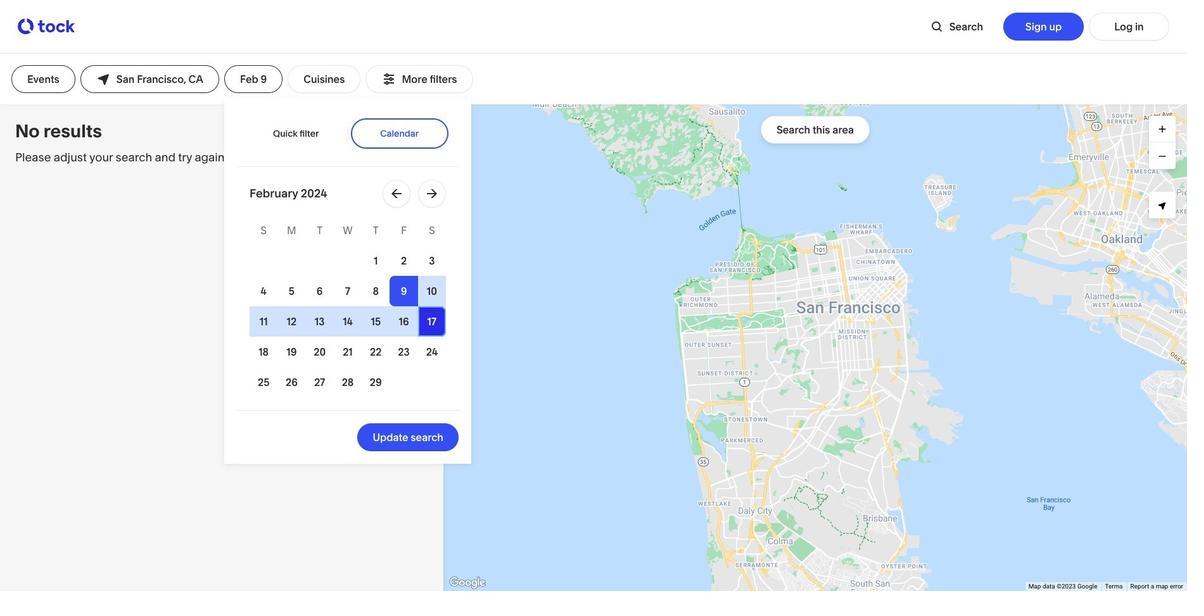 Task type: vqa. For each thing, say whether or not it's contained in the screenshot.
group on the left of page
yes



Task type: describe. For each thing, give the bounding box(es) containing it.
map region
[[443, 105, 1187, 592]]

tock home page image
[[18, 19, 75, 35]]



Task type: locate. For each thing, give the bounding box(es) containing it.
grid
[[250, 215, 446, 398]]

group
[[239, 111, 456, 157]]

google image
[[447, 575, 488, 592]]



